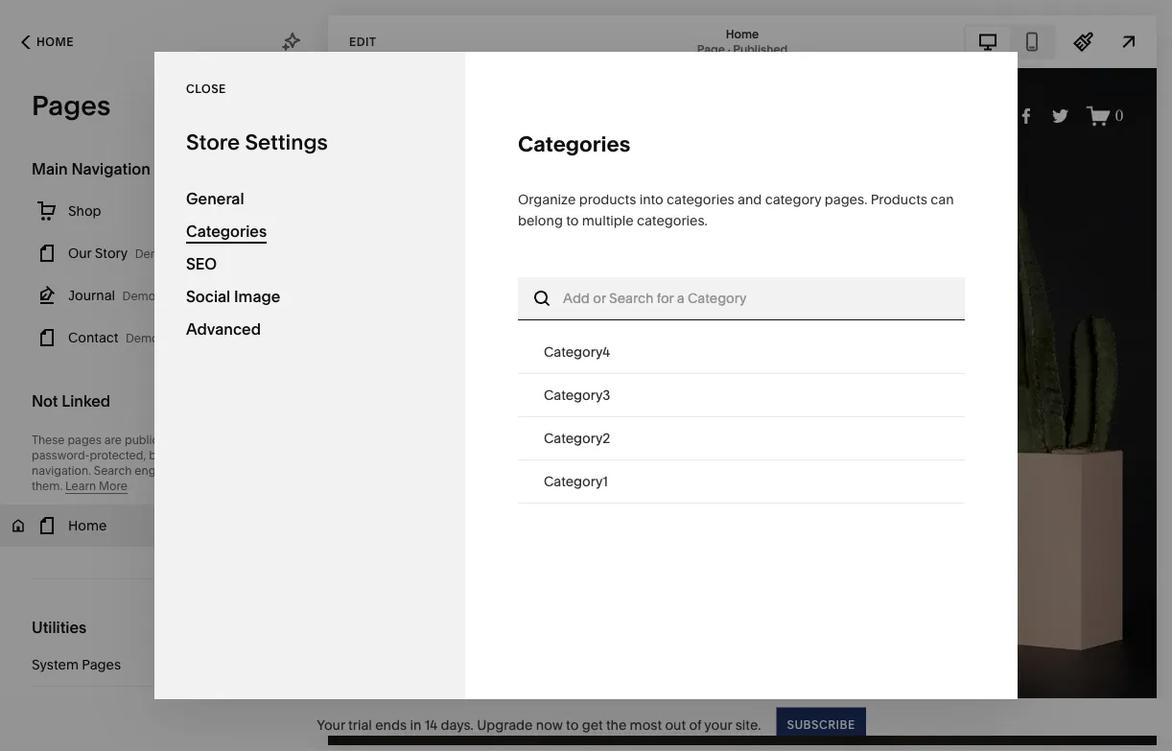 Task type: locate. For each thing, give the bounding box(es) containing it.
the down or
[[280, 448, 298, 462]]

not
[[32, 391, 58, 410]]

our story demo
[[68, 245, 168, 261]]

0 vertical spatial in
[[268, 448, 278, 462]]

they're
[[199, 433, 237, 447]]

shop button
[[0, 190, 328, 232]]

in
[[268, 448, 278, 462], [410, 717, 421, 733]]

close button
[[186, 71, 226, 106]]

they
[[170, 448, 193, 462]]

0 vertical spatial home button
[[0, 21, 95, 63]]

out
[[665, 717, 686, 733]]

demo for contact
[[126, 331, 159, 345]]

products
[[579, 191, 636, 208]]

1 vertical spatial can
[[181, 464, 201, 478]]

to
[[566, 212, 579, 229], [566, 717, 579, 733]]

category1
[[544, 473, 608, 490]]

journal
[[68, 287, 115, 304]]

0 vertical spatial pages
[[32, 89, 111, 122]]

appear
[[226, 448, 265, 462]]

category2
[[544, 430, 610, 447]]

close
[[186, 82, 226, 95]]

utilities
[[32, 618, 87, 636]]

the right get
[[606, 717, 627, 733]]

advanced link
[[186, 313, 434, 345]]

in inside these pages are public unless they're disabled or password-protected, but they don't appear in the navigation. search engines can also discover them.
[[268, 448, 278, 462]]

page
[[697, 42, 725, 56]]

categories.
[[637, 212, 708, 229]]

seo
[[186, 254, 217, 273]]

can right products
[[931, 191, 954, 208]]

0 vertical spatial to
[[566, 212, 579, 229]]

tab list
[[966, 26, 1054, 57]]

linked
[[62, 391, 110, 410]]

website tools button
[[32, 687, 296, 729]]

category
[[765, 191, 821, 208]]

demo right story
[[135, 247, 168, 261]]

advanced
[[186, 319, 261, 338]]

0 vertical spatial can
[[931, 191, 954, 208]]

categories up organize
[[518, 131, 630, 157]]

14
[[425, 717, 437, 733]]

general
[[186, 189, 244, 208]]

0 vertical spatial categories
[[518, 131, 630, 157]]

demo right journal
[[122, 289, 156, 303]]

2 vertical spatial demo
[[126, 331, 159, 345]]

website
[[32, 700, 83, 716]]

demo
[[135, 247, 168, 261], [122, 289, 156, 303], [126, 331, 159, 345]]

are
[[104, 433, 122, 447]]

home
[[726, 27, 759, 41], [36, 35, 74, 49], [68, 518, 107, 534]]

1 vertical spatial to
[[566, 717, 579, 733]]

home button
[[0, 21, 95, 63], [0, 505, 328, 547]]

1 horizontal spatial can
[[931, 191, 954, 208]]

discover
[[229, 464, 275, 478]]

1 horizontal spatial the
[[606, 717, 627, 733]]

1 vertical spatial home button
[[0, 505, 328, 547]]

category3
[[544, 387, 610, 403]]

categories down general
[[186, 222, 267, 240]]

pages inside button
[[82, 657, 121, 673]]

contact
[[68, 330, 118, 346]]

general link
[[186, 182, 434, 215]]

1 vertical spatial in
[[410, 717, 421, 733]]

1 vertical spatial categories
[[186, 222, 267, 240]]

home inside the "home page · published"
[[726, 27, 759, 41]]

social image link
[[186, 280, 434, 313]]

image
[[234, 287, 280, 306]]

to right belong
[[566, 212, 579, 229]]

dialog containing store settings
[[154, 52, 1172, 699]]

0 horizontal spatial can
[[181, 464, 201, 478]]

public
[[125, 433, 159, 447]]

to left get
[[566, 717, 579, 733]]

1 to from the top
[[566, 212, 579, 229]]

navigation.
[[32, 464, 91, 478]]

1 vertical spatial demo
[[122, 289, 156, 303]]

and
[[738, 191, 762, 208]]

pages up the main navigation at top left
[[32, 89, 111, 122]]

1 vertical spatial pages
[[82, 657, 121, 673]]

them.
[[32, 479, 63, 493]]

in down disabled
[[268, 448, 278, 462]]

learn more
[[65, 479, 127, 493]]

also
[[204, 464, 226, 478]]

demo right contact
[[126, 331, 159, 345]]

category4
[[544, 344, 610, 360]]

0 horizontal spatial the
[[280, 448, 298, 462]]

system pages
[[32, 657, 121, 673]]

dialog
[[154, 52, 1172, 699]]

or
[[289, 433, 300, 447]]

categories
[[518, 131, 630, 157], [186, 222, 267, 240]]

demo inside contact demo
[[126, 331, 159, 345]]

pages up "tools"
[[82, 657, 121, 673]]

0 horizontal spatial in
[[268, 448, 278, 462]]

can
[[931, 191, 954, 208], [181, 464, 201, 478]]

the
[[280, 448, 298, 462], [606, 717, 627, 733]]

1 horizontal spatial in
[[410, 717, 421, 733]]

1 home button from the top
[[0, 21, 95, 63]]

don't
[[196, 448, 224, 462]]

system
[[32, 657, 79, 673]]

0 vertical spatial demo
[[135, 247, 168, 261]]

0 horizontal spatial categories
[[186, 222, 267, 240]]

social
[[186, 287, 230, 306]]

0 vertical spatial the
[[280, 448, 298, 462]]

your
[[704, 717, 732, 733]]

demo inside the journal demo
[[122, 289, 156, 303]]

can down they
[[181, 464, 201, 478]]

in left 14
[[410, 717, 421, 733]]



Task type: describe. For each thing, give the bounding box(es) containing it.
seo link
[[186, 247, 434, 280]]

demo inside our story demo
[[135, 247, 168, 261]]

belong
[[518, 212, 563, 229]]

main navigation
[[32, 159, 150, 178]]

settings
[[245, 129, 328, 155]]

edit
[[349, 35, 376, 48]]

upgrade
[[477, 717, 533, 733]]

now
[[536, 717, 563, 733]]

can inside organize products into categories and category pages. products can belong to multiple categories.
[[931, 191, 954, 208]]

categories link
[[186, 215, 434, 247]]

your
[[317, 717, 345, 733]]

social image
[[186, 287, 280, 306]]

story
[[95, 245, 128, 261]]

published
[[733, 42, 788, 56]]

the inside these pages are public unless they're disabled or password-protected, but they don't appear in the navigation. search engines can also discover them.
[[280, 448, 298, 462]]

store settings
[[186, 129, 328, 155]]

site.
[[736, 717, 761, 733]]

edit button
[[337, 24, 389, 59]]

into
[[640, 191, 664, 208]]

store
[[186, 129, 240, 155]]

2 to from the top
[[566, 717, 579, 733]]

these pages are public unless they're disabled or password-protected, but they don't appear in the navigation. search engines can also discover them.
[[32, 433, 300, 493]]

organize
[[518, 191, 576, 208]]

1 horizontal spatial categories
[[518, 131, 630, 157]]

categories
[[667, 191, 734, 208]]

website tools
[[32, 700, 120, 716]]

more
[[99, 479, 127, 493]]

2 home button from the top
[[0, 505, 328, 547]]

ends
[[375, 717, 407, 733]]

shop
[[68, 203, 101, 219]]

our
[[68, 245, 92, 261]]

get
[[582, 717, 603, 733]]

organize products into categories and category pages. products can belong to multiple categories.
[[518, 191, 954, 229]]

password-
[[32, 448, 90, 462]]

pages
[[68, 433, 102, 447]]

days.
[[441, 717, 474, 733]]

these
[[32, 433, 65, 447]]

but
[[149, 448, 167, 462]]

of
[[689, 717, 701, 733]]

contact demo
[[68, 330, 159, 346]]

system pages button
[[32, 644, 296, 686]]

learn more link
[[65, 479, 127, 494]]

demo for journal
[[122, 289, 156, 303]]

home page · published
[[697, 27, 788, 56]]

not linked
[[32, 391, 110, 410]]

Add or Search for a Category field
[[563, 288, 952, 309]]

tools
[[86, 700, 120, 716]]

learn
[[65, 479, 96, 493]]

engines
[[135, 464, 178, 478]]

·
[[728, 42, 731, 56]]

pages.
[[825, 191, 867, 208]]

1 vertical spatial the
[[606, 717, 627, 733]]

most
[[630, 717, 662, 733]]

disabled
[[239, 433, 287, 447]]

search
[[94, 464, 132, 478]]

multiple
[[582, 212, 634, 229]]

can inside these pages are public unless they're disabled or password-protected, but they don't appear in the navigation. search engines can also discover them.
[[181, 464, 201, 478]]

journal demo
[[68, 287, 156, 304]]

protected,
[[90, 448, 146, 462]]

products
[[871, 191, 928, 208]]

unless
[[161, 433, 197, 447]]

to inside organize products into categories and category pages. products can belong to multiple categories.
[[566, 212, 579, 229]]

navigation
[[71, 159, 150, 178]]

trial
[[348, 717, 372, 733]]

your trial ends in 14 days. upgrade now to get the most out of your site.
[[317, 717, 761, 733]]

main
[[32, 159, 68, 178]]



Task type: vqa. For each thing, say whether or not it's contained in the screenshot.
middle Demo
yes



